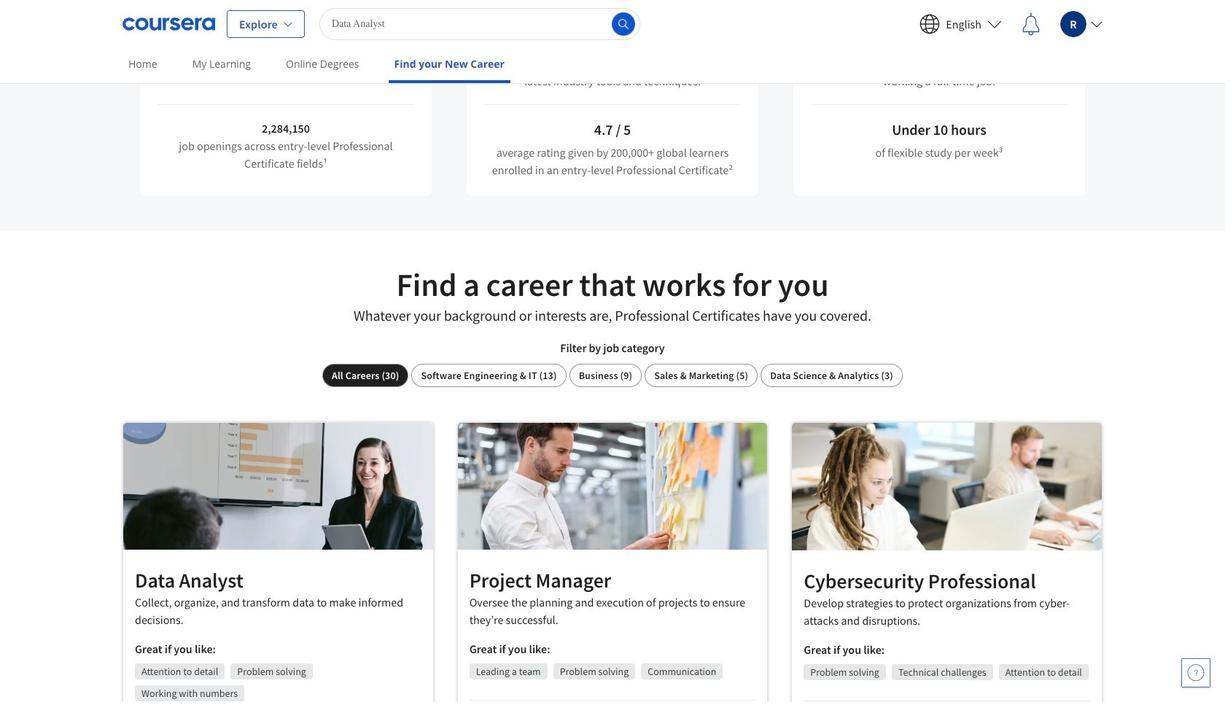 Task type: vqa. For each thing, say whether or not it's contained in the screenshot.
'all'
no



Task type: describe. For each thing, give the bounding box(es) containing it.
project manager image
[[458, 423, 768, 550]]

coursera image
[[123, 12, 215, 35]]

cybersecurity analyst image
[[792, 423, 1102, 551]]



Task type: locate. For each thing, give the bounding box(es) containing it.
None search field
[[319, 8, 640, 40]]

data analyst image
[[123, 423, 433, 550]]

option group
[[322, 364, 903, 387]]

help center image
[[1188, 665, 1205, 682]]

None button
[[322, 364, 409, 387], [412, 364, 567, 387], [569, 364, 642, 387], [645, 364, 758, 387], [761, 364, 903, 387], [322, 364, 409, 387], [412, 364, 567, 387], [569, 364, 642, 387], [645, 364, 758, 387], [761, 364, 903, 387]]

What do you want to learn? text field
[[319, 8, 640, 40]]



